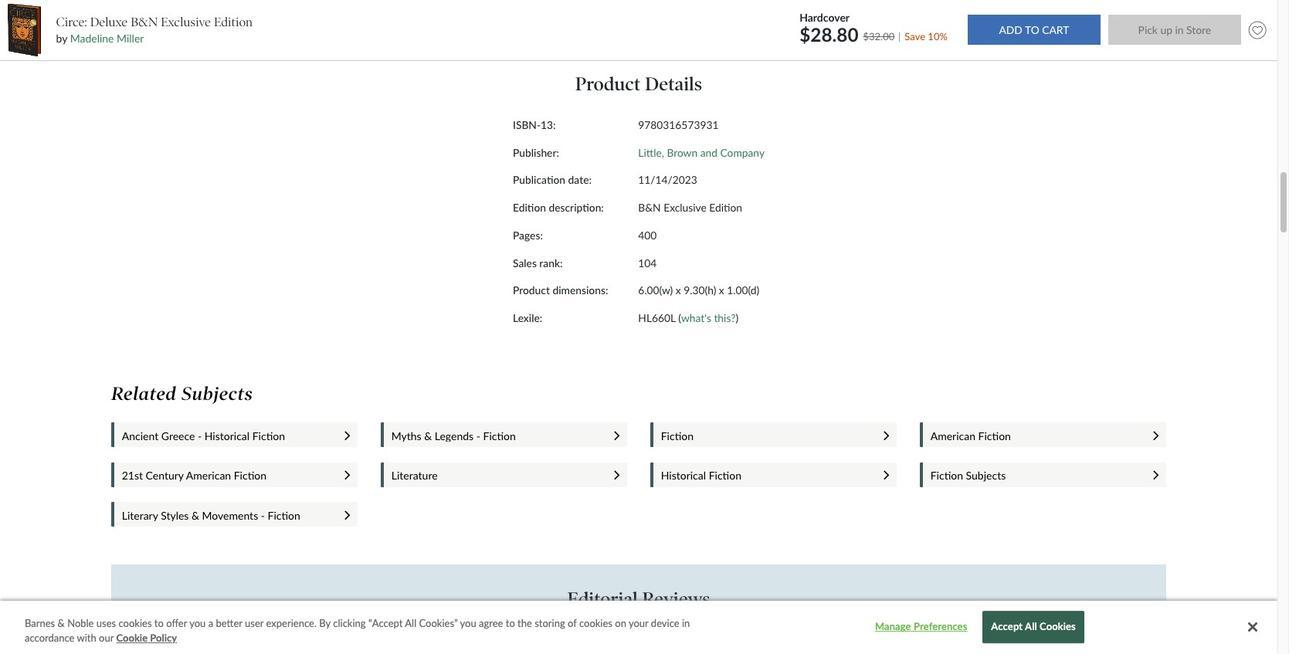 Task type: locate. For each thing, give the bounding box(es) containing it.
all inside button
[[1025, 621, 1037, 633]]

0 vertical spatial &
[[424, 429, 432, 443]]

0 horizontal spatial product
[[513, 284, 550, 297]]

publication
[[513, 173, 566, 187]]

the left storing at the bottom left
[[518, 617, 532, 630]]

1 horizontal spatial exclusive
[[664, 201, 707, 214]]

rank:
[[539, 256, 563, 269]]

0 horizontal spatial american
[[186, 469, 231, 482]]

- right greece on the bottom left of the page
[[198, 429, 202, 443]]

1 vertical spatial product
[[513, 284, 550, 297]]

storing
[[535, 617, 565, 630]]

0 horizontal spatial exclusive
[[161, 15, 211, 29]]

little,
[[638, 146, 664, 159]]

characterization
[[449, 629, 515, 641]]

timbre
[[868, 629, 895, 641]]

alien
[[727, 643, 746, 654]]

1 vertical spatial and
[[823, 643, 838, 654]]

1 x from the left
[[676, 284, 681, 297]]

policy
[[150, 632, 177, 645]]

1 horizontal spatial the
[[778, 629, 792, 641]]

in up instincts.
[[423, 629, 430, 641]]

0 vertical spatial american
[[931, 429, 976, 443]]

ancient
[[122, 429, 159, 443]]

cookies left on
[[579, 617, 613, 630]]

historical fiction
[[661, 469, 742, 482]]

as left the close
[[685, 629, 694, 641]]

2 vertical spatial &
[[58, 617, 65, 630]]

determined,
[[371, 629, 420, 641]]

product
[[575, 73, 641, 95], [513, 284, 550, 297]]

all right "accept
[[405, 617, 417, 630]]

her down most at the bottom left of page
[[555, 643, 569, 654]]

hl660l
[[638, 311, 676, 324]]

0 vertical spatial product
[[575, 73, 641, 95]]

all
[[405, 617, 417, 630], [1025, 621, 1037, 633]]

the up 'thoughtful'
[[778, 629, 792, 641]]

& inside barnes & noble uses cookies to offer you a better user experience. by clicking "accept all cookies" you agree to the storing of cookies on your device in accordance with our
[[58, 617, 65, 630]]

what's this? link
[[681, 311, 736, 324]]

people
[[751, 25, 783, 38]]

0 vertical spatial this
[[528, 629, 543, 641]]

her up instincts.
[[433, 629, 446, 641]]

0 horizontal spatial x
[[676, 284, 681, 297]]

to up policy
[[154, 617, 164, 630]]

american up literary styles & movements - fiction
[[186, 469, 231, 482]]

edition
[[214, 15, 253, 29], [513, 201, 546, 214], [709, 201, 742, 214]]

b&n up miller
[[131, 15, 158, 29]]

1 vertical spatial this
[[760, 643, 775, 654]]

offer
[[166, 617, 187, 630]]

cookie policy link
[[116, 631, 177, 647]]

0 horizontal spatial and
[[700, 146, 718, 159]]

1 as from the left
[[685, 629, 694, 641]]

legends
[[435, 429, 474, 443]]

1 horizontal spatial subjects
[[966, 469, 1006, 482]]

and
[[700, 146, 718, 159], [823, 643, 838, 654]]

dimensions:
[[553, 284, 608, 297]]

subjects down american fiction
[[966, 469, 1006, 482]]

fiction up historical fiction
[[661, 429, 694, 443]]

user
[[245, 617, 264, 630]]

subjects up ancient greece - historical fiction link
[[182, 383, 253, 405]]

1 horizontal spatial cookies
[[579, 617, 613, 630]]

1 vertical spatial exclusive
[[664, 201, 707, 214]]

saying
[[805, 25, 835, 38]]

0 horizontal spatial this
[[528, 629, 543, 641]]

1 horizontal spatial and
[[823, 643, 838, 654]]

possible
[[731, 629, 765, 641]]

in right device
[[682, 617, 690, 630]]

you left a
[[189, 617, 206, 630]]

- right legends
[[476, 429, 480, 443]]

0 vertical spatial and
[[700, 146, 718, 159]]

product left details
[[575, 73, 641, 95]]

0 vertical spatial historical
[[205, 429, 250, 443]]

on
[[615, 617, 626, 630]]

historical
[[205, 429, 250, 443], [661, 469, 706, 482]]

0 vertical spatial exclusive
[[161, 15, 211, 29]]

cookies
[[1040, 621, 1076, 633]]

0 horizontal spatial -
[[198, 429, 202, 443]]

0 vertical spatial b&n
[[131, 15, 158, 29]]

& right myths on the bottom left of page
[[424, 429, 432, 443]]

- right movements
[[261, 509, 265, 522]]

1 vertical spatial b&n
[[638, 201, 661, 214]]

powerful
[[568, 629, 605, 641]]

1 vertical spatial american
[[186, 469, 231, 482]]

and right brown
[[700, 146, 718, 159]]

1 horizontal spatial all
[[1025, 621, 1037, 633]]

exclusive inside circe: deluxe b&n exclusive edition by madeline miller
[[161, 15, 211, 29]]

and inside …miller has determined, in her characterization of this most powerful witch, to bring her as close as possible to the human—from the timbre of her voice to her intense maternal instincts. the brutal insouciance of her fellow immortals…proves increasingly alien to this thoughtful and compassionate woman wh
[[823, 643, 838, 654]]

the
[[518, 617, 532, 630], [778, 629, 792, 641], [852, 629, 865, 641]]

fiction up movements
[[234, 469, 267, 482]]

of up insouciance
[[517, 629, 526, 641]]

x left 9.30(h)
[[676, 284, 681, 297]]

the up the compassionate
[[852, 629, 865, 641]]

fellow
[[571, 643, 596, 654]]

1 horizontal spatial &
[[192, 509, 199, 522]]

all right accept
[[1025, 621, 1037, 633]]

this?
[[714, 311, 736, 324]]

american fiction link
[[931, 429, 1138, 443]]

& right styles
[[192, 509, 199, 522]]

better
[[216, 617, 242, 630]]

0 horizontal spatial cookies
[[119, 617, 152, 630]]

0 horizontal spatial subjects
[[182, 383, 253, 405]]

subjects for fiction subjects
[[966, 469, 1006, 482]]

13:
[[541, 118, 556, 131]]

…miller has determined, in her characterization of this most powerful witch, to bring her as close as possible to the human—from the timbre of her voice to her intense maternal instincts. the brutal insouciance of her fellow immortals…proves increasingly alien to this thoughtful and compassionate woman wh
[[321, 629, 956, 654]]

your
[[629, 617, 649, 630]]

and down human—from
[[823, 643, 838, 654]]

add to wishlist image
[[1245, 18, 1270, 43]]

witch,
[[608, 629, 632, 641]]

subjects for related subjects
[[182, 383, 253, 405]]

edition inside circe: deluxe b&n exclusive edition by madeline miller
[[214, 15, 253, 29]]

fiction up 21st century american fiction link
[[252, 429, 285, 443]]

in inside …miller has determined, in her characterization of this most powerful witch, to bring her as close as possible to the human—from the timbre of her voice to her intense maternal instincts. the brutal insouciance of her fellow immortals…proves increasingly alien to this thoughtful and compassionate woman wh
[[423, 629, 430, 641]]

exclusive down 11/14/2023
[[664, 201, 707, 214]]

b&n inside circe: deluxe b&n exclusive edition by madeline miller
[[131, 15, 158, 29]]

1 horizontal spatial you
[[460, 617, 476, 630]]

american fiction
[[931, 429, 1011, 443]]

(
[[678, 311, 681, 324]]

-
[[198, 429, 202, 443], [476, 429, 480, 443], [261, 509, 265, 522]]

0 horizontal spatial &
[[58, 617, 65, 630]]

lexile:
[[513, 311, 542, 324]]

2 x from the left
[[719, 284, 724, 297]]

noble
[[67, 617, 94, 630]]

0 horizontal spatial b&n
[[131, 15, 158, 29]]

this down possible on the bottom right
[[760, 643, 775, 654]]

1 horizontal spatial product
[[575, 73, 641, 95]]

0 horizontal spatial all
[[405, 617, 417, 630]]

isbn-13:
[[513, 118, 556, 131]]

fiction link
[[661, 429, 869, 443]]

x left 1.00(d)
[[719, 284, 724, 297]]

2 horizontal spatial -
[[476, 429, 480, 443]]

cookies up cookie
[[119, 617, 152, 630]]

None submit
[[968, 15, 1101, 45], [1108, 15, 1241, 45], [968, 15, 1101, 45], [1108, 15, 1241, 45]]

myths & legends - fiction
[[391, 429, 516, 443]]

1 vertical spatial &
[[192, 509, 199, 522]]

her
[[433, 629, 446, 641], [669, 629, 683, 641], [908, 629, 921, 641], [323, 643, 337, 654], [555, 643, 569, 654]]

1 horizontal spatial b&n
[[638, 201, 661, 214]]

what
[[722, 25, 748, 38]]

b&n up 400
[[638, 201, 661, 214]]

by
[[319, 617, 331, 630]]

american
[[931, 429, 976, 443], [186, 469, 231, 482]]

you left agree
[[460, 617, 476, 630]]

fiction subjects link
[[931, 469, 1138, 482]]

1.00(d)
[[727, 284, 760, 297]]

1 vertical spatial historical
[[661, 469, 706, 482]]

this left most at the bottom left of page
[[528, 629, 543, 641]]

all inside barnes & noble uses cookies to offer you a better user experience. by clicking "accept all cookies" you agree to the storing of cookies on your device in accordance with our
[[405, 617, 417, 630]]

madeline miller link
[[70, 32, 144, 45]]

& up 'accordance'
[[58, 617, 65, 630]]

& for fiction
[[424, 429, 432, 443]]

maternal
[[371, 643, 408, 654]]

as right the close
[[720, 629, 729, 641]]

1 horizontal spatial as
[[720, 629, 729, 641]]

2 as from the left
[[720, 629, 729, 641]]

1 horizontal spatial in
[[682, 617, 690, 630]]

1 vertical spatial subjects
[[966, 469, 1006, 482]]

0 vertical spatial subjects
[[182, 383, 253, 405]]

0 horizontal spatial you
[[189, 617, 206, 630]]

product up lexile:
[[513, 284, 550, 297]]

0 horizontal spatial the
[[518, 617, 532, 630]]

&
[[424, 429, 432, 443], [192, 509, 199, 522], [58, 617, 65, 630]]

hl660l ( what's this? )
[[638, 311, 739, 324]]

cookies
[[119, 617, 152, 630], [579, 617, 613, 630]]

little, brown and company
[[638, 146, 765, 159]]

0 horizontal spatial edition
[[214, 15, 253, 29]]

by
[[56, 32, 67, 45]]

in
[[682, 617, 690, 630], [423, 629, 430, 641]]

exclusive right deluxe
[[161, 15, 211, 29]]

2 horizontal spatial &
[[424, 429, 432, 443]]

american up fiction subjects
[[931, 429, 976, 443]]

2 horizontal spatial the
[[852, 629, 865, 641]]

0 horizontal spatial in
[[423, 629, 430, 641]]

of right most at the bottom left of page
[[568, 617, 577, 630]]

fiction right movements
[[268, 509, 300, 522]]

privacy alert dialog
[[0, 601, 1278, 654]]

literature link
[[391, 469, 599, 482]]

400
[[638, 229, 657, 242]]

reviews
[[642, 588, 710, 610]]

1 horizontal spatial x
[[719, 284, 724, 297]]

accept all cookies
[[991, 621, 1076, 633]]

of down most at the bottom left of page
[[544, 643, 553, 654]]

circe: deluxe b&n exclusive edition by madeline miller
[[56, 15, 253, 45]]

0 horizontal spatial as
[[685, 629, 694, 641]]

increasingly
[[676, 643, 724, 654]]



Task type: vqa. For each thing, say whether or not it's contained in the screenshot.
Month,
no



Task type: describe. For each thing, give the bounding box(es) containing it.
close
[[696, 629, 718, 641]]

her up woman
[[908, 629, 921, 641]]

21st century american fiction link
[[122, 469, 330, 482]]

$32.00
[[863, 30, 895, 42]]

fiction up literature link
[[483, 429, 516, 443]]

1 horizontal spatial american
[[931, 429, 976, 443]]

2 you from the left
[[460, 617, 476, 630]]

what people are saying link
[[691, 14, 867, 49]]

what people are saying
[[722, 25, 835, 38]]

accept
[[991, 621, 1023, 633]]

has
[[354, 629, 368, 641]]

circe:
[[56, 15, 87, 29]]

company
[[720, 146, 765, 159]]

0 horizontal spatial historical
[[205, 429, 250, 443]]

our
[[99, 632, 114, 645]]

brutal
[[467, 643, 491, 654]]

device
[[651, 617, 679, 630]]

104
[[638, 256, 657, 269]]

literature
[[391, 469, 438, 482]]

fiction subjects
[[931, 469, 1006, 482]]

2 cookies from the left
[[579, 617, 613, 630]]

)
[[736, 311, 739, 324]]

sales
[[513, 256, 537, 269]]

and inside product details tab panel
[[700, 146, 718, 159]]

literary
[[122, 509, 158, 522]]

styles
[[161, 509, 189, 522]]

historical fiction link
[[661, 469, 869, 482]]

clicking
[[333, 617, 366, 630]]

fiction down american fiction
[[931, 469, 963, 482]]

1 horizontal spatial this
[[760, 643, 775, 654]]

deluxe
[[90, 15, 128, 29]]

21st century american fiction
[[122, 469, 267, 482]]

uses
[[96, 617, 116, 630]]

1 you from the left
[[189, 617, 206, 630]]

are
[[785, 25, 802, 38]]

1 cookies from the left
[[119, 617, 152, 630]]

product for product details
[[575, 73, 641, 95]]

1 horizontal spatial -
[[261, 509, 265, 522]]

insouciance
[[494, 643, 542, 654]]

b&n inside product details tab panel
[[638, 201, 661, 214]]

$28.80
[[800, 23, 859, 45]]

madeline
[[70, 32, 114, 45]]

the
[[449, 643, 465, 654]]

1 horizontal spatial edition
[[513, 201, 546, 214]]

myths & legends - fiction link
[[391, 429, 599, 443]]

fiction down fiction link
[[709, 469, 742, 482]]

to right agree
[[506, 617, 515, 630]]

6.00(w)
[[638, 284, 673, 297]]

accordance
[[25, 632, 75, 645]]

with
[[77, 632, 96, 645]]

literary styles & movements - fiction link
[[122, 509, 330, 522]]

to right possible on the bottom right
[[767, 629, 776, 641]]

human—from
[[794, 629, 849, 641]]

product details
[[575, 73, 702, 95]]

cookie
[[116, 632, 148, 645]]

$28.80 $32.00
[[800, 23, 895, 45]]

intense
[[339, 643, 369, 654]]

myths
[[391, 429, 422, 443]]

editorial reviews
[[567, 588, 710, 610]]

save 10%
[[905, 30, 948, 42]]

cookies"
[[419, 617, 458, 630]]

isbn-
[[513, 118, 541, 131]]

edition description:
[[513, 201, 604, 214]]

product for product dimensions:
[[513, 284, 550, 297]]

barnes & noble uses cookies to offer you a better user experience. by clicking "accept all cookies" you agree to the storing of cookies on your device in accordance with our
[[25, 617, 690, 645]]

century
[[146, 469, 184, 482]]

thoughtful
[[777, 643, 820, 654]]

little, brown and company link
[[638, 146, 765, 159]]

editorial
[[567, 588, 638, 610]]

to up immortals…proves
[[635, 629, 643, 641]]

11/14/2023
[[638, 173, 697, 187]]

related
[[111, 383, 177, 405]]

her down '…miller'
[[323, 643, 337, 654]]

product details tab panel
[[369, 49, 909, 362]]

related subjects
[[111, 383, 253, 405]]

greece
[[161, 429, 195, 443]]

manage
[[875, 621, 911, 633]]

"accept
[[368, 617, 403, 630]]

her right bring
[[669, 629, 683, 641]]

cookie policy
[[116, 632, 177, 645]]

description:
[[549, 201, 604, 214]]

1 horizontal spatial historical
[[661, 469, 706, 482]]

of right timbre
[[897, 629, 905, 641]]

details
[[645, 73, 702, 95]]

literary styles & movements - fiction
[[122, 509, 300, 522]]

movements
[[202, 509, 258, 522]]

pages:
[[513, 229, 543, 242]]

in inside barnes & noble uses cookies to offer you a better user experience. by clicking "accept all cookies" you agree to the storing of cookies on your device in accordance with our
[[682, 617, 690, 630]]

sales rank:
[[513, 256, 563, 269]]

fiction up fiction subjects
[[978, 429, 1011, 443]]

miller
[[117, 32, 144, 45]]

instincts.
[[410, 643, 447, 654]]

woman
[[904, 643, 934, 654]]

of inside barnes & noble uses cookies to offer you a better user experience. by clicking "accept all cookies" you agree to the storing of cookies on your device in accordance with our
[[568, 617, 577, 630]]

preferences
[[914, 621, 967, 633]]

2 horizontal spatial edition
[[709, 201, 742, 214]]

voice
[[923, 629, 945, 641]]

ancient greece - historical fiction link
[[122, 429, 330, 443]]

publisher:
[[513, 146, 559, 159]]

the inside barnes & noble uses cookies to offer you a better user experience. by clicking "accept all cookies" you agree to the storing of cookies on your device in accordance with our
[[518, 617, 532, 630]]

& for cookies
[[58, 617, 65, 630]]

to down possible on the bottom right
[[749, 643, 757, 654]]

…miller
[[321, 629, 352, 641]]

circe: deluxe b&n exclusive edition image
[[8, 4, 41, 56]]

accept all cookies button
[[983, 612, 1084, 644]]

exclusive inside product details tab panel
[[664, 201, 707, 214]]

to right "voice"
[[948, 629, 956, 641]]

brown
[[667, 146, 698, 159]]

product dimensions:
[[513, 284, 608, 297]]

most
[[545, 629, 566, 641]]

date:
[[568, 173, 592, 187]]



